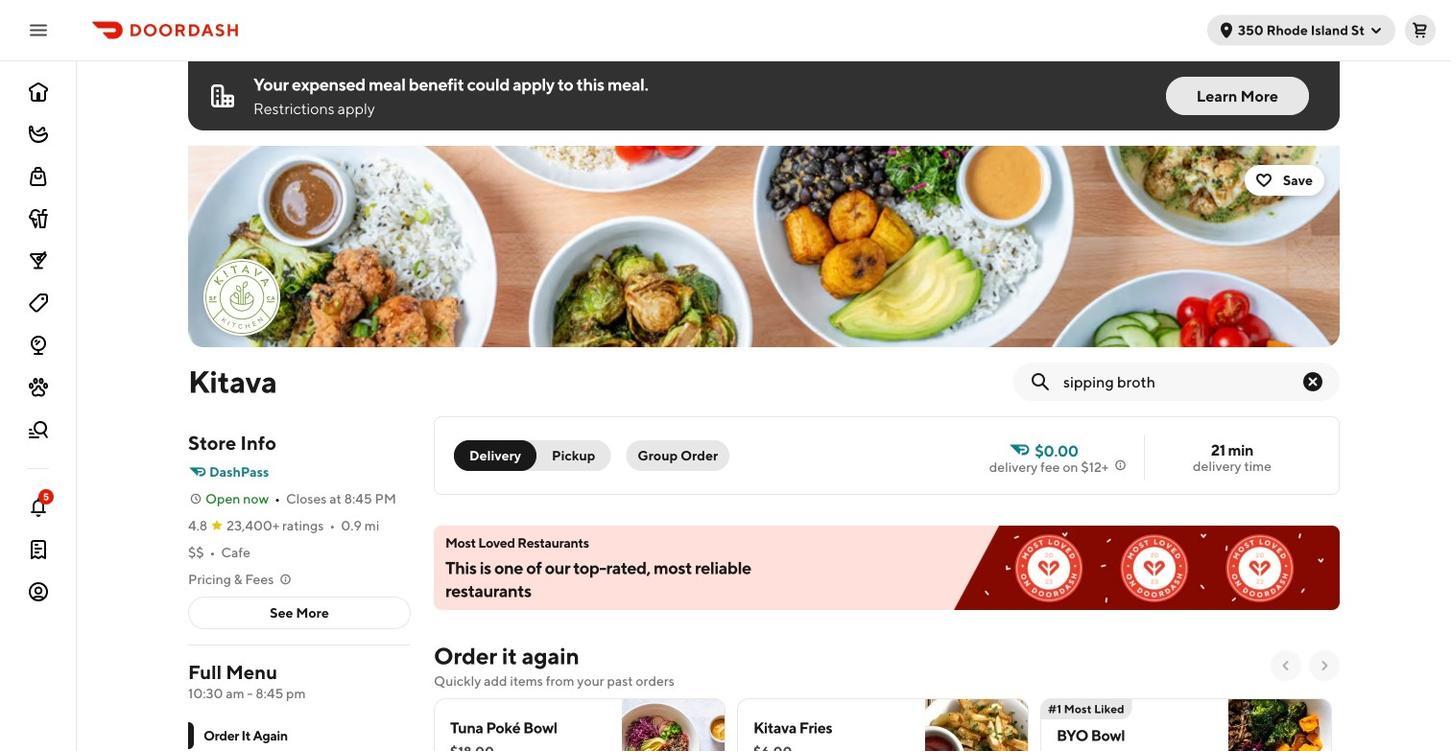 Task type: describe. For each thing, give the bounding box(es) containing it.
Item Search search field
[[1064, 372, 1302, 393]]

0 items, open order cart image
[[1413, 23, 1429, 38]]

open menu image
[[27, 19, 50, 42]]

order methods option group
[[454, 441, 611, 471]]



Task type: vqa. For each thing, say whether or not it's contained in the screenshot.
radio
yes



Task type: locate. For each thing, give the bounding box(es) containing it.
kitava image
[[188, 146, 1340, 348], [205, 261, 278, 334]]

None radio
[[525, 441, 611, 471]]

heading
[[434, 641, 580, 672]]

previous button of carousel image
[[1279, 659, 1294, 674]]

next button of carousel image
[[1317, 659, 1333, 674]]

None radio
[[454, 441, 537, 471]]



